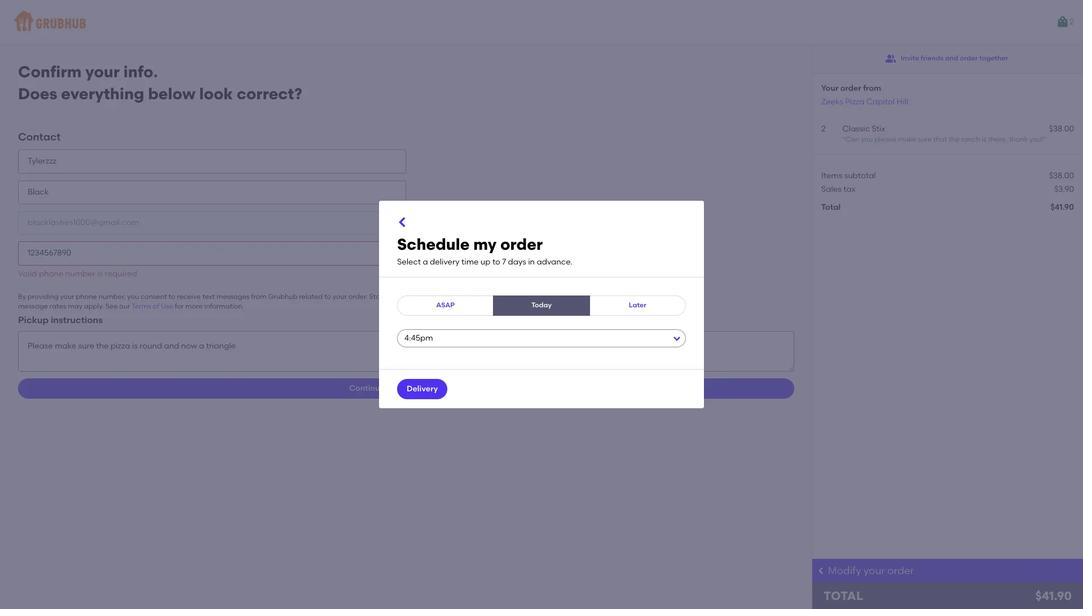 Task type: vqa. For each thing, say whether or not it's contained in the screenshot.
'pickup'
yes



Task type: locate. For each thing, give the bounding box(es) containing it.
$38.00 inside $38.00 " can you please make sure that the ranch is there, thank you! "
[[1050, 124, 1075, 134]]

total
[[822, 203, 841, 212], [824, 589, 864, 603]]

asap
[[436, 302, 455, 309]]

asap button
[[397, 296, 494, 316]]

hill
[[897, 97, 909, 106]]

information.
[[204, 303, 244, 311]]

to left the payment
[[387, 384, 395, 393]]

your up may
[[60, 293, 74, 301]]

phone right valid
[[39, 269, 63, 279]]

use
[[161, 303, 173, 311]]

look
[[199, 84, 233, 103]]

below
[[148, 84, 196, 103]]

total down modify
[[824, 589, 864, 603]]

my
[[474, 235, 497, 254]]

invite friends and order together button
[[886, 49, 1009, 69]]

1 horizontal spatial you
[[862, 136, 873, 143]]

is left there,
[[982, 136, 987, 143]]

sales tax
[[822, 185, 856, 194]]

order inside button
[[960, 54, 978, 62]]

0 vertical spatial $38.00
[[1050, 124, 1075, 134]]

to
[[493, 257, 501, 267], [169, 293, 175, 301], [325, 293, 331, 301], [387, 384, 395, 393]]

ranch
[[962, 136, 981, 143]]

1 horizontal spatial from
[[864, 84, 882, 93]]

2
[[1070, 17, 1075, 26], [822, 124, 826, 134]]

phone up apply.
[[76, 293, 97, 301]]

everything
[[61, 84, 144, 103]]

pizza
[[846, 97, 865, 106]]

order up pizza
[[841, 84, 862, 93]]

your order from zeeks pizza capitol hill
[[822, 84, 909, 106]]

is
[[982, 136, 987, 143], [97, 269, 103, 279]]

order right and
[[960, 54, 978, 62]]

schedule my order select a delivery time up to 7 days in advance.
[[397, 235, 573, 267]]

$41.90
[[1051, 203, 1075, 212], [1036, 589, 1072, 603]]

Last name text field
[[18, 180, 406, 204]]

0 vertical spatial from
[[864, 84, 882, 93]]

0 vertical spatial phone
[[39, 269, 63, 279]]

subtotal
[[845, 171, 876, 180]]

later button
[[590, 296, 686, 316]]

method
[[433, 384, 464, 393]]

1 horizontal spatial is
[[982, 136, 987, 143]]

to up use
[[169, 293, 175, 301]]

$38.00
[[1050, 124, 1075, 134], [1050, 171, 1075, 180]]

2 $38.00 from the top
[[1050, 171, 1075, 180]]

$38.00 " can you please make sure that the ranch is there, thank you! "
[[843, 124, 1075, 143]]

you
[[862, 136, 873, 143], [127, 293, 139, 301]]

required
[[105, 269, 137, 279]]

order
[[960, 54, 978, 62], [841, 84, 862, 93], [501, 235, 543, 254], [888, 565, 915, 577]]

1 vertical spatial you
[[127, 293, 139, 301]]

continue to payment method
[[349, 384, 464, 393]]

in
[[528, 257, 535, 267]]

our
[[119, 303, 130, 311]]

number
[[65, 269, 95, 279]]

to left 7 in the left of the page
[[493, 257, 501, 267]]

0 vertical spatial is
[[982, 136, 987, 143]]

0 vertical spatial 2
[[1070, 17, 1075, 26]]

0 horizontal spatial from
[[251, 293, 267, 301]]

to right related
[[325, 293, 331, 301]]

from left grubhub
[[251, 293, 267, 301]]

Pickup instructions text field
[[18, 331, 795, 372]]

0 horizontal spatial "
[[843, 136, 846, 143]]

your up "everything"
[[85, 62, 120, 81]]

1 vertical spatial 2
[[822, 124, 826, 134]]

you up terms
[[127, 293, 139, 301]]

terms of use for more information.
[[132, 303, 244, 311]]

more
[[185, 303, 203, 311]]

delivery button
[[397, 379, 448, 400]]

rates
[[50, 303, 66, 311]]

from inside the your order from zeeks pizza capitol hill
[[864, 84, 882, 93]]

0 horizontal spatial you
[[127, 293, 139, 301]]

you down classic stix
[[862, 136, 873, 143]]

valid
[[18, 269, 37, 279]]

"
[[843, 136, 846, 143], [1044, 136, 1047, 143]]

messages
[[217, 293, 250, 301]]

1 $38.00 from the top
[[1050, 124, 1075, 134]]

today button
[[494, 296, 590, 316]]

there,
[[989, 136, 1008, 143]]

order.
[[349, 293, 368, 301]]

terms
[[132, 303, 151, 311]]

related
[[299, 293, 323, 301]]

0 vertical spatial you
[[862, 136, 873, 143]]

terms of use link
[[132, 303, 173, 311]]

Phone telephone field
[[18, 242, 406, 266]]

1 horizontal spatial "
[[1044, 136, 1047, 143]]

is right number
[[97, 269, 103, 279]]

0 vertical spatial $41.90
[[1051, 203, 1075, 212]]

classic stix
[[843, 124, 886, 134]]

" right thank
[[1044, 136, 1047, 143]]

2 " from the left
[[1044, 136, 1047, 143]]

1 horizontal spatial 2
[[1070, 17, 1075, 26]]

1 horizontal spatial phone
[[76, 293, 97, 301]]

1 vertical spatial $38.00
[[1050, 171, 1075, 180]]

together
[[980, 54, 1009, 62]]

" down classic
[[843, 136, 846, 143]]

to inside schedule my order select a delivery time up to 7 days in advance.
[[493, 257, 501, 267]]

First name text field
[[18, 150, 406, 174]]

1 vertical spatial phone
[[76, 293, 97, 301]]

you!
[[1030, 136, 1044, 143]]

text
[[202, 293, 215, 301]]

pickup instructions
[[18, 315, 103, 326]]

order up days
[[501, 235, 543, 254]]

later
[[629, 302, 647, 309]]

$3.90
[[1055, 185, 1075, 194]]

from
[[864, 84, 882, 93], [251, 293, 267, 301]]

your
[[85, 62, 120, 81], [60, 293, 74, 301], [333, 293, 347, 301], [864, 565, 886, 577]]

can
[[846, 136, 860, 143]]

total down sales
[[822, 203, 841, 212]]

make
[[898, 136, 917, 143]]

1 vertical spatial from
[[251, 293, 267, 301]]

from up zeeks pizza capitol hill "link"
[[864, 84, 882, 93]]

0 horizontal spatial is
[[97, 269, 103, 279]]



Task type: describe. For each thing, give the bounding box(es) containing it.
apply.
[[84, 303, 104, 311]]

see
[[105, 303, 118, 311]]

the
[[949, 136, 960, 143]]

friends
[[921, 54, 944, 62]]

invite
[[901, 54, 920, 62]]

grubhub
[[268, 293, 298, 301]]

info.
[[123, 62, 158, 81]]

number,
[[99, 293, 126, 301]]

$38.00 for $38.00
[[1050, 171, 1075, 180]]

time
[[462, 257, 479, 267]]

modify
[[829, 565, 862, 577]]

items
[[822, 171, 843, 180]]

advance.
[[537, 257, 573, 267]]

sure
[[918, 136, 932, 143]]

for
[[175, 303, 184, 311]]

modify your order
[[829, 565, 915, 577]]

sales
[[822, 185, 842, 194]]

and
[[946, 54, 959, 62]]

that
[[934, 136, 948, 143]]

from inside by providing your phone number, you consent to receive text messages from grubhub related to your order. standard message rates may apply. see our
[[251, 293, 267, 301]]

thank
[[1010, 136, 1028, 143]]

stix
[[872, 124, 886, 134]]

receive
[[177, 293, 201, 301]]

0 vertical spatial total
[[822, 203, 841, 212]]

zeeks
[[822, 97, 844, 106]]

providing
[[28, 293, 58, 301]]

order inside schedule my order select a delivery time up to 7 days in advance.
[[501, 235, 543, 254]]

1 vertical spatial total
[[824, 589, 864, 603]]

1 " from the left
[[843, 136, 846, 143]]

confirm
[[18, 62, 82, 81]]

1 vertical spatial $41.90
[[1036, 589, 1072, 603]]

valid phone number is required alert
[[18, 269, 137, 279]]

your inside confirm your info. does everything below look correct?
[[85, 62, 120, 81]]

valid phone number is required
[[18, 269, 137, 279]]

phone inside by providing your phone number, you consent to receive text messages from grubhub related to your order. standard message rates may apply. see our
[[76, 293, 97, 301]]

you inside by providing your phone number, you consent to receive text messages from grubhub related to your order. standard message rates may apply. see our
[[127, 293, 139, 301]]

capitol
[[867, 97, 895, 106]]

your right modify
[[864, 565, 886, 577]]

of
[[153, 303, 159, 311]]

correct?
[[237, 84, 302, 103]]

up
[[481, 257, 491, 267]]

consent
[[141, 293, 167, 301]]

items subtotal
[[822, 171, 876, 180]]

$38.00 for $38.00 " can you please make sure that the ranch is there, thank you! "
[[1050, 124, 1075, 134]]

instructions
[[51, 315, 103, 326]]

0 horizontal spatial 2
[[822, 124, 826, 134]]

invite friends and order together
[[901, 54, 1009, 62]]

delivery
[[430, 257, 460, 267]]

order right modify
[[888, 565, 915, 577]]

today
[[532, 302, 552, 309]]

a
[[423, 257, 428, 267]]

people icon image
[[886, 53, 897, 64]]

does
[[18, 84, 57, 103]]

confirm your info. does everything below look correct?
[[18, 62, 302, 103]]

delivery
[[407, 384, 438, 394]]

contact
[[18, 131, 61, 144]]

2 inside 2 button
[[1070, 17, 1075, 26]]

pickup
[[18, 315, 49, 326]]

standard
[[369, 293, 400, 301]]

by
[[18, 293, 26, 301]]

main navigation navigation
[[0, 0, 1084, 44]]

days
[[508, 257, 527, 267]]

7
[[502, 257, 506, 267]]

to inside button
[[387, 384, 395, 393]]

your
[[822, 84, 839, 93]]

your left order. at the top of the page
[[333, 293, 347, 301]]

classic
[[843, 124, 870, 134]]

select
[[397, 257, 421, 267]]

may
[[68, 303, 82, 311]]

tax
[[844, 185, 856, 194]]

you inside $38.00 " can you please make sure that the ranch is there, thank you! "
[[862, 136, 873, 143]]

0 horizontal spatial phone
[[39, 269, 63, 279]]

zeeks pizza capitol hill link
[[822, 97, 909, 106]]

payment
[[397, 384, 431, 393]]

message
[[18, 303, 48, 311]]

by providing your phone number, you consent to receive text messages from grubhub related to your order. standard message rates may apply. see our
[[18, 293, 400, 311]]

continue
[[349, 384, 385, 393]]

schedule
[[397, 235, 470, 254]]

is inside $38.00 " can you please make sure that the ranch is there, thank you! "
[[982, 136, 987, 143]]

please
[[875, 136, 897, 143]]

2 button
[[1057, 12, 1075, 32]]

svg image
[[396, 216, 410, 229]]

order inside the your order from zeeks pizza capitol hill
[[841, 84, 862, 93]]

continue to payment method button
[[18, 379, 795, 399]]

1 vertical spatial is
[[97, 269, 103, 279]]



